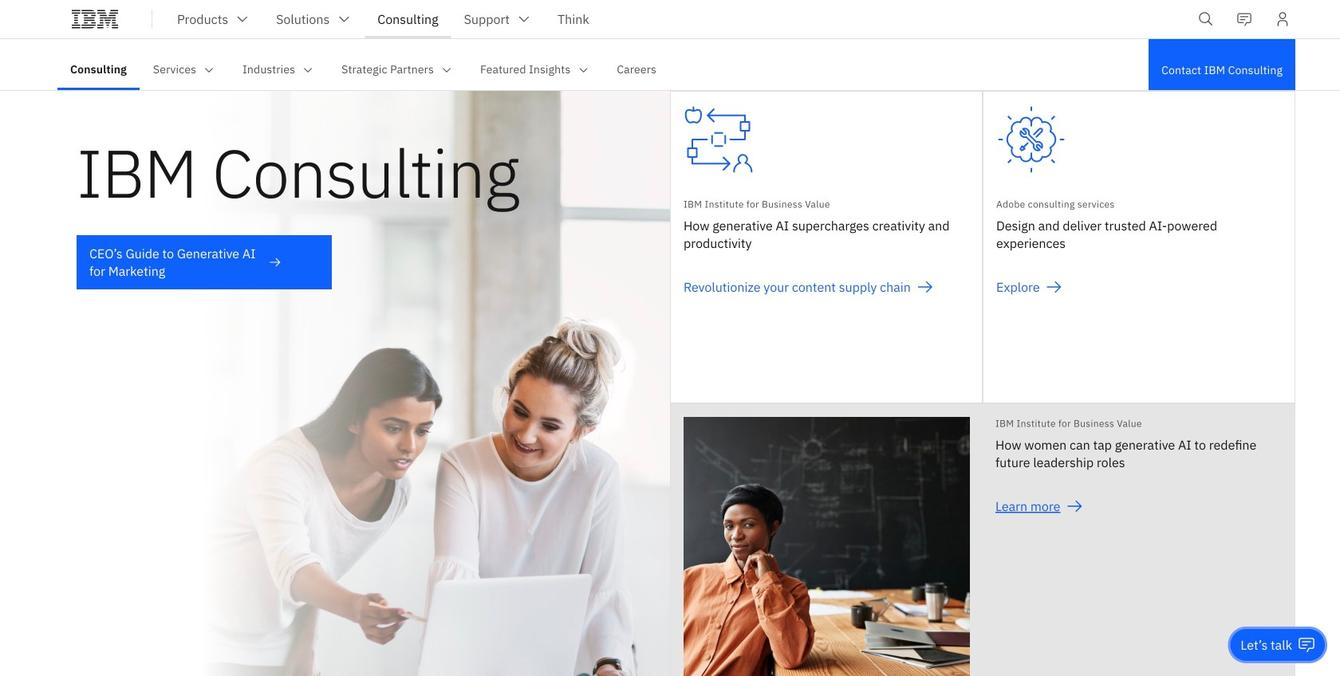 Task type: locate. For each thing, give the bounding box(es) containing it.
let's talk element
[[1241, 637, 1292, 654]]



